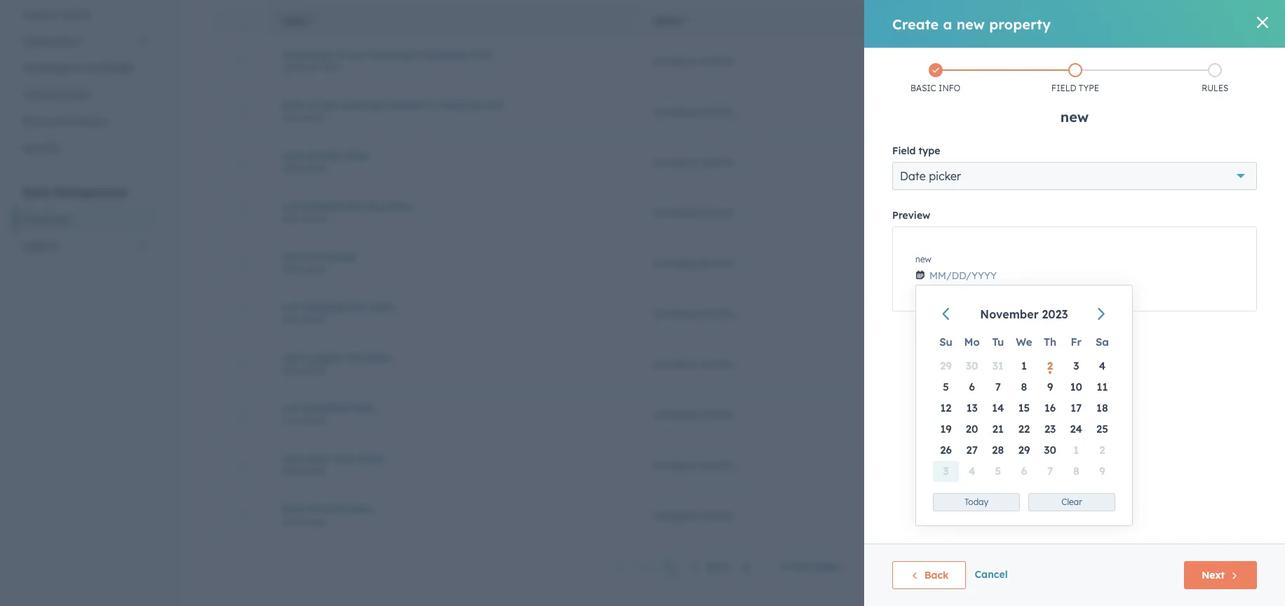 Task type: vqa. For each thing, say whether or not it's contained in the screenshot.
rightmost the 'in'
yes



Task type: locate. For each thing, give the bounding box(es) containing it.
picker up booked
[[303, 162, 327, 173]]

activity inside next activity date date picker
[[308, 503, 346, 515]]

activity for last activity date
[[700, 155, 735, 168]]

1 horizontal spatial last
[[349, 48, 366, 61]]

in
[[413, 48, 422, 61], [425, 99, 434, 111]]

next inside button
[[706, 561, 730, 574]]

activity for last engagement date
[[700, 307, 735, 320]]

6 picker from the top
[[303, 365, 327, 375]]

6 company from the top
[[653, 307, 698, 320]]

3 last from the top
[[282, 250, 303, 263]]

last inside last logged call date date picker
[[282, 351, 303, 364]]

8 picker from the top
[[303, 466, 327, 476]]

0 horizontal spatial last
[[321, 99, 339, 111]]

used in
[[1188, 16, 1225, 27]]

company activity for last engagement date
[[653, 307, 735, 320]]

1 horizontal spatial &
[[59, 115, 66, 128]]

1 hubspot from the top
[[933, 54, 973, 67]]

1 vertical spatial tool
[[485, 99, 504, 111]]

next activity date button
[[282, 503, 619, 515]]

10 company from the top
[[653, 509, 698, 522]]

2 horizontal spatial press to sort. element
[[1229, 15, 1234, 27]]

objects button
[[14, 233, 157, 260]]

1 vertical spatial &
[[59, 115, 66, 128]]

hubspot for last modified date
[[933, 408, 973, 421]]

2 company from the top
[[653, 105, 698, 118]]

picker inside last activity date date picker
[[303, 162, 327, 173]]

last for last booked meeting date
[[282, 200, 303, 212]]

activity for campaign of last booking in meetings tool
[[700, 54, 735, 67]]

last left booking on the left top of page
[[349, 48, 366, 61]]

picker down last open task date date picker
[[303, 516, 327, 527]]

3 picker from the top
[[303, 213, 327, 224]]

5 picker from the top
[[303, 314, 327, 325]]

activity for last booked meeting date
[[700, 206, 735, 219]]

next down last open task date date picker
[[282, 503, 305, 515]]

1 horizontal spatial press to sort. image
[[990, 15, 995, 25]]

last
[[282, 149, 303, 162], [282, 200, 303, 212], [282, 250, 303, 263], [282, 301, 303, 313], [282, 351, 303, 364], [282, 402, 303, 414], [282, 452, 303, 465]]

0 vertical spatial &
[[51, 8, 58, 21]]

tab panel
[[204, 0, 1263, 592]]

1 picker from the top
[[303, 112, 327, 122]]

10 company activity from the top
[[653, 509, 735, 522]]

company for last open task date
[[653, 459, 698, 471]]

last logged call date date picker
[[282, 351, 391, 375]]

2 hubspot from the top
[[933, 155, 973, 168]]

last inside date of last meeting booked in meetings tool date picker
[[321, 99, 339, 111]]

security link
[[14, 135, 157, 161]]

1 horizontal spatial in
[[425, 99, 434, 111]]

2 activity from the top
[[700, 105, 735, 118]]

3 activity from the top
[[700, 155, 735, 168]]

0 horizontal spatial press to sort. element
[[688, 15, 693, 27]]

5 last from the top
[[282, 351, 303, 364]]

4 company activity from the top
[[653, 206, 735, 219]]

1 vertical spatial last
[[321, 99, 339, 111]]

press to sort. element right by
[[990, 15, 995, 27]]

last for booking
[[349, 48, 366, 61]]

activity for last modified date
[[700, 408, 735, 421]]

company for next activity date
[[653, 509, 698, 522]]

of inside campaign of last booking in meetings tool single-line text
[[336, 48, 346, 61]]

company activity
[[653, 54, 735, 67], [653, 105, 735, 118], [653, 155, 735, 168], [653, 206, 735, 219], [653, 256, 735, 269], [653, 307, 735, 320], [653, 358, 735, 370], [653, 408, 735, 421], [653, 459, 735, 471], [653, 509, 735, 522]]

8 hubspot from the top
[[933, 459, 973, 471]]

0 horizontal spatial 1 button
[[663, 558, 678, 576]]

1 press to sort. element from the left
[[688, 15, 693, 27]]

meetings down the campaign of last booking in meetings tool button
[[437, 99, 482, 111]]

used in button
[[1167, 5, 1252, 35]]

of down line
[[308, 99, 318, 111]]

meeting
[[346, 200, 385, 212]]

1 vertical spatial next
[[706, 561, 730, 574]]

activity
[[306, 149, 343, 162], [308, 503, 346, 515]]

tracking
[[22, 88, 62, 101]]

press to sort. element right group
[[688, 15, 693, 27]]

4 picker from the top
[[303, 264, 327, 274]]

press to sort. image inside group button
[[688, 15, 693, 25]]

company activity for date of last meeting booked in meetings tool
[[653, 105, 735, 118]]

7 hubspot from the top
[[933, 408, 973, 421]]

picker
[[303, 112, 327, 122], [303, 162, 327, 173], [303, 213, 327, 224], [303, 264, 327, 274], [303, 314, 327, 325], [303, 365, 327, 375], [303, 415, 327, 426], [303, 466, 327, 476], [303, 516, 327, 527]]

tool
[[473, 48, 492, 61], [485, 99, 504, 111]]

press to sort. image inside "created by" button
[[990, 15, 995, 25]]

0 vertical spatial last
[[349, 48, 366, 61]]

privacy & consent link
[[14, 108, 157, 135]]

& right privacy
[[59, 115, 66, 128]]

6 activity from the top
[[700, 307, 735, 320]]

task
[[335, 452, 357, 465]]

0 vertical spatial of
[[336, 48, 346, 61]]

press to sort. element inside group button
[[688, 15, 693, 27]]

0 vertical spatial 1
[[1229, 156, 1234, 169]]

meeting
[[342, 99, 382, 111]]

next right 2
[[706, 561, 730, 574]]

press to sort. element inside "created by" button
[[990, 15, 995, 27]]

1 inside pagination "navigation"
[[668, 561, 673, 573]]

&
[[51, 8, 58, 21], [59, 115, 66, 128]]

0 horizontal spatial next
[[282, 503, 305, 515]]

8 activity from the top
[[700, 408, 735, 421]]

4 company from the top
[[653, 206, 698, 219]]

1 activity from the top
[[700, 54, 735, 67]]

picker inside date of last meeting booked in meetings tool date picker
[[303, 112, 327, 122]]

9 company activity from the top
[[653, 459, 735, 471]]

5 company from the top
[[653, 256, 698, 269]]

picker inside last engagement date date picker
[[303, 314, 327, 325]]

last inside last open task date date picker
[[282, 452, 303, 465]]

0 horizontal spatial 1
[[668, 561, 673, 573]]

1 company from the top
[[653, 54, 698, 67]]

2 picker from the top
[[303, 162, 327, 173]]

tool down the campaign of last booking in meetings tool button
[[485, 99, 504, 111]]

last engagement date date picker
[[282, 301, 395, 325]]

company for last logged call date
[[653, 358, 698, 370]]

2 0 from the top
[[1228, 307, 1234, 320]]

9 picker from the top
[[303, 516, 327, 527]]

picker down open
[[303, 466, 327, 476]]

0 horizontal spatial press to sort. image
[[688, 15, 693, 25]]

last inside last engagement date date picker
[[282, 301, 303, 313]]

last inside last booked meeting date date picker
[[282, 200, 303, 212]]

picker down booked
[[303, 213, 327, 224]]

of for date
[[308, 99, 318, 111]]

properties
[[22, 213, 70, 226]]

7 company from the top
[[653, 358, 698, 370]]

3 company from the top
[[653, 155, 698, 168]]

8 company activity from the top
[[653, 408, 735, 421]]

1 horizontal spatial of
[[336, 48, 346, 61]]

2 company activity from the top
[[653, 105, 735, 118]]

1 last from the top
[[282, 149, 303, 162]]

7 picker from the top
[[303, 415, 327, 426]]

integrations button
[[14, 28, 157, 55]]

activity down last open task date date picker
[[308, 503, 346, 515]]

7 activity from the top
[[700, 358, 735, 370]]

company activity for last booked meeting date
[[653, 206, 735, 219]]

last contacted button
[[282, 250, 619, 263]]

3 press to sort. element from the left
[[1229, 15, 1234, 27]]

picker down engagement
[[303, 314, 327, 325]]

picker down contacted
[[303, 264, 327, 274]]

tracking code link
[[14, 81, 157, 108]]

0 vertical spatial 1 button
[[1229, 156, 1234, 169]]

date
[[282, 99, 305, 111], [282, 112, 301, 122], [346, 149, 370, 162], [282, 162, 301, 173], [388, 200, 412, 212], [282, 213, 301, 224], [282, 264, 301, 274], [371, 301, 395, 313], [282, 314, 301, 325], [368, 351, 391, 364], [282, 365, 301, 375], [352, 402, 375, 414], [282, 415, 301, 426], [360, 452, 384, 465], [282, 466, 301, 476], [349, 503, 372, 515], [282, 516, 301, 527]]

0 vertical spatial meetings
[[425, 48, 470, 61]]

1 vertical spatial 1 button
[[663, 558, 678, 576]]

tool inside campaign of last booking in meetings tool single-line text
[[473, 48, 492, 61]]

1 press to sort. image from the left
[[688, 15, 693, 25]]

2 press to sort. image from the left
[[990, 15, 995, 25]]

0 vertical spatial activity
[[306, 149, 343, 162]]

activity for last logged call date
[[700, 358, 735, 370]]

1 button
[[1229, 156, 1234, 169], [663, 558, 678, 576]]

data management element
[[14, 185, 157, 313]]

6 company activity from the top
[[653, 307, 735, 320]]

of
[[336, 48, 346, 61], [308, 99, 318, 111]]

2 last from the top
[[282, 200, 303, 212]]

press to sort. image right group
[[688, 15, 693, 25]]

& right users
[[51, 8, 58, 21]]

hubspot for campaign of last booking in meetings tool
[[933, 54, 973, 67]]

6 hubspot from the top
[[933, 358, 973, 370]]

company for last engagement date
[[653, 307, 698, 320]]

created
[[933, 16, 972, 27]]

company
[[653, 54, 698, 67], [653, 105, 698, 118], [653, 155, 698, 168], [653, 206, 698, 219], [653, 256, 698, 269], [653, 307, 698, 320], [653, 358, 698, 370], [653, 408, 698, 421], [653, 459, 698, 471], [653, 509, 698, 522]]

line
[[309, 61, 323, 72]]

press to sort. image
[[688, 15, 693, 25], [990, 15, 995, 25]]

2 button
[[686, 558, 701, 576]]

2 press to sort. element from the left
[[990, 15, 995, 27]]

picker down modified at the bottom left
[[303, 415, 327, 426]]

0 horizontal spatial &
[[51, 8, 58, 21]]

last left meeting
[[321, 99, 339, 111]]

of for campaign
[[336, 48, 346, 61]]

next button
[[701, 558, 760, 577]]

activity for last contacted
[[700, 256, 735, 269]]

company for last modified date
[[653, 408, 698, 421]]

press to sort. element for created by
[[990, 15, 995, 27]]

last contacted date picker
[[282, 250, 356, 274]]

created by button
[[916, 5, 1167, 35]]

10
[[780, 560, 792, 573]]

code
[[64, 88, 89, 101]]

6 last from the top
[[282, 402, 303, 414]]

meetings
[[425, 48, 470, 61], [437, 99, 482, 111]]

1 vertical spatial activity
[[308, 503, 346, 515]]

1 vertical spatial 0
[[1228, 307, 1234, 320]]

per
[[795, 560, 811, 573]]

& for users
[[51, 8, 58, 21]]

9 hubspot from the top
[[933, 509, 973, 522]]

1 0 from the top
[[1228, 54, 1234, 67]]

picker up last activity date date picker
[[303, 112, 327, 122]]

of up text on the top of the page
[[336, 48, 346, 61]]

0 horizontal spatial of
[[308, 99, 318, 111]]

0 vertical spatial next
[[282, 503, 305, 515]]

5 activity from the top
[[700, 256, 735, 269]]

last
[[349, 48, 366, 61], [321, 99, 339, 111]]

press to sort. element for group
[[688, 15, 693, 27]]

4 activity from the top
[[700, 206, 735, 219]]

in
[[1214, 16, 1225, 27]]

next for next
[[706, 561, 730, 574]]

7 company activity from the top
[[653, 358, 735, 370]]

group button
[[636, 5, 916, 35]]

10 activity from the top
[[700, 509, 735, 522]]

company activity for last logged call date
[[653, 358, 735, 370]]

5 company activity from the top
[[653, 256, 735, 269]]

0
[[1228, 54, 1234, 67], [1228, 307, 1234, 320]]

campaign
[[282, 48, 333, 61]]

company activity for last open task date
[[653, 459, 735, 471]]

next
[[282, 503, 305, 515], [706, 561, 730, 574]]

3 company activity from the top
[[653, 155, 735, 168]]

0 vertical spatial tool
[[473, 48, 492, 61]]

9 company from the top
[[653, 459, 698, 471]]

picker inside last contacted date picker
[[303, 264, 327, 274]]

1 vertical spatial meetings
[[437, 99, 482, 111]]

1 vertical spatial of
[[308, 99, 318, 111]]

8 company from the top
[[653, 408, 698, 421]]

5 hubspot from the top
[[933, 307, 973, 320]]

last for last engagement date
[[282, 301, 303, 313]]

hubspot
[[933, 54, 973, 67], [933, 155, 973, 168], [933, 206, 973, 219], [933, 256, 973, 269], [933, 307, 973, 320], [933, 358, 973, 370], [933, 408, 973, 421], [933, 459, 973, 471], [933, 509, 973, 522]]

press to sort. image right by
[[990, 15, 995, 25]]

picker inside last booked meeting date date picker
[[303, 213, 327, 224]]

press to sort. element inside used in 'button'
[[1229, 15, 1234, 27]]

company for date of last meeting booked in meetings tool
[[653, 105, 698, 118]]

in right booking on the left top of page
[[413, 48, 422, 61]]

next inside next activity date date picker
[[282, 503, 305, 515]]

picker down logged at the bottom left of the page
[[303, 365, 327, 375]]

tool down name button
[[473, 48, 492, 61]]

4 hubspot from the top
[[933, 256, 973, 269]]

1 horizontal spatial next
[[706, 561, 730, 574]]

7 last from the top
[[282, 452, 303, 465]]

1
[[1229, 156, 1234, 169], [668, 561, 673, 573]]

last inside last activity date date picker
[[282, 149, 303, 162]]

activity up booked
[[306, 149, 343, 162]]

4 last from the top
[[282, 301, 303, 313]]

1 horizontal spatial 1 button
[[1229, 156, 1234, 169]]

meetings down name button
[[425, 48, 470, 61]]

of inside date of last meeting booked in meetings tool date picker
[[308, 99, 318, 111]]

last for last modified date
[[282, 402, 303, 414]]

used
[[1188, 16, 1212, 27]]

in right booked
[[425, 99, 434, 111]]

1 vertical spatial 1
[[668, 561, 673, 573]]

3 hubspot from the top
[[933, 206, 973, 219]]

0 horizontal spatial in
[[413, 48, 422, 61]]

users
[[22, 8, 48, 21]]

0 vertical spatial 0
[[1228, 54, 1234, 67]]

press to sort. element right in
[[1229, 15, 1234, 27]]

1 horizontal spatial press to sort. element
[[990, 15, 995, 27]]

integrations
[[22, 35, 80, 48]]

last inside last contacted date picker
[[282, 250, 303, 263]]

name button
[[265, 5, 636, 35]]

company activity for last contacted
[[653, 256, 735, 269]]

last inside campaign of last booking in meetings tool single-line text
[[349, 48, 366, 61]]

activity
[[700, 54, 735, 67], [700, 105, 735, 118], [700, 155, 735, 168], [700, 206, 735, 219], [700, 256, 735, 269], [700, 307, 735, 320], [700, 358, 735, 370], [700, 408, 735, 421], [700, 459, 735, 471], [700, 509, 735, 522]]

date inside last contacted date picker
[[282, 264, 301, 274]]

company activity for next activity date
[[653, 509, 735, 522]]

1 company activity from the top
[[653, 54, 735, 67]]

9 activity from the top
[[700, 459, 735, 471]]

downloads
[[83, 62, 134, 74]]

last inside last modified date date picker
[[282, 402, 303, 414]]

1 vertical spatial in
[[425, 99, 434, 111]]

ascending sort. press to sort descending. element
[[311, 15, 316, 27]]

activity inside last activity date date picker
[[306, 149, 343, 162]]

activity for next
[[308, 503, 346, 515]]

press to sort. element
[[688, 15, 693, 27], [990, 15, 995, 27], [1229, 15, 1234, 27]]

0 vertical spatial in
[[413, 48, 422, 61]]

last open task date date picker
[[282, 452, 384, 476]]

activity for last open task date
[[700, 459, 735, 471]]



Task type: describe. For each thing, give the bounding box(es) containing it.
call
[[346, 351, 365, 364]]

hubspot for last booked meeting date
[[933, 206, 973, 219]]

activity for next activity date
[[700, 509, 735, 522]]

by
[[974, 16, 985, 27]]

hubspot for last contacted
[[933, 256, 973, 269]]

campaign of last booking in meetings tool button
[[282, 48, 619, 61]]

last for last contacted
[[282, 250, 303, 263]]

date of last meeting booked in meetings tool button
[[282, 99, 619, 111]]

in inside date of last meeting booked in meetings tool date picker
[[425, 99, 434, 111]]

0 for last engagement date
[[1228, 307, 1234, 320]]

consent
[[69, 115, 107, 128]]

last for last logged call date
[[282, 351, 303, 364]]

users & teams link
[[14, 1, 157, 28]]

teams
[[61, 8, 91, 21]]

picker inside last modified date date picker
[[303, 415, 327, 426]]

last activity date button
[[282, 149, 619, 162]]

modified
[[306, 402, 349, 414]]

marketplace downloads
[[22, 62, 134, 74]]

meetings inside date of last meeting booked in meetings tool date picker
[[437, 99, 482, 111]]

single-
[[282, 61, 309, 72]]

campaign of last booking in meetings tool single-line text
[[282, 48, 492, 72]]

last for last activity date
[[282, 149, 303, 162]]

2
[[691, 561, 697, 573]]

next for next activity date date picker
[[282, 503, 305, 515]]

booking
[[369, 48, 410, 61]]

last modified date button
[[282, 402, 619, 414]]

hubspot for next activity date
[[933, 509, 973, 522]]

booked
[[306, 200, 343, 212]]

tab panel containing campaign of last booking in meetings tool
[[204, 0, 1263, 592]]

users & teams
[[22, 8, 91, 21]]

management
[[53, 185, 128, 199]]

data
[[22, 185, 50, 199]]

company for last activity date
[[653, 155, 698, 168]]

ascending sort. press to sort descending. image
[[311, 15, 316, 25]]

activity for date of last meeting booked in meetings tool
[[700, 105, 735, 118]]

contacted
[[306, 250, 356, 263]]

in inside campaign of last booking in meetings tool single-line text
[[413, 48, 422, 61]]

press to sort. image
[[1229, 15, 1234, 25]]

page
[[814, 560, 840, 573]]

last booked meeting date date picker
[[282, 200, 412, 224]]

engagement
[[306, 301, 368, 313]]

next activity date date picker
[[282, 503, 372, 527]]

company activity for last activity date
[[653, 155, 735, 168]]

company for campaign of last booking in meetings tool
[[653, 54, 698, 67]]

picker inside next activity date date picker
[[303, 516, 327, 527]]

properties link
[[14, 206, 157, 233]]

last modified date date picker
[[282, 402, 375, 426]]

10 per page
[[780, 560, 840, 573]]

press to sort. image for created by
[[990, 15, 995, 25]]

group
[[653, 16, 683, 27]]

picker inside last open task date date picker
[[303, 466, 327, 476]]

date of last meeting booked in meetings tool date picker
[[282, 99, 504, 122]]

data management
[[22, 185, 128, 199]]

name
[[282, 16, 307, 27]]

& for privacy
[[59, 115, 66, 128]]

security
[[22, 142, 60, 154]]

privacy
[[22, 115, 56, 128]]

last for last open task date
[[282, 452, 303, 465]]

hubspot for last logged call date
[[933, 358, 973, 370]]

hubspot for last activity date
[[933, 155, 973, 168]]

hubspot for last open task date
[[933, 459, 973, 471]]

tracking code
[[22, 88, 89, 101]]

picker inside last logged call date date picker
[[303, 365, 327, 375]]

last logged call date button
[[282, 351, 619, 364]]

objects
[[22, 240, 58, 253]]

privacy & consent
[[22, 115, 107, 128]]

company activity for last modified date
[[653, 408, 735, 421]]

press to sort. image for group
[[688, 15, 693, 25]]

company for last contacted
[[653, 256, 698, 269]]

hubspot for last engagement date
[[933, 307, 973, 320]]

meetings inside campaign of last booking in meetings tool single-line text
[[425, 48, 470, 61]]

0 for campaign of last booking in meetings tool
[[1228, 54, 1234, 67]]

1 horizontal spatial 1
[[1229, 156, 1234, 169]]

open
[[306, 452, 332, 465]]

last open task date button
[[282, 452, 619, 465]]

last booked meeting date button
[[282, 200, 619, 212]]

created by
[[933, 16, 985, 27]]

10 per page button
[[771, 552, 858, 580]]

tool inside date of last meeting booked in meetings tool date picker
[[485, 99, 504, 111]]

prev
[[636, 561, 658, 574]]

company activity for campaign of last booking in meetings tool
[[653, 54, 735, 67]]

last activity date date picker
[[282, 149, 370, 173]]

marketplace downloads link
[[14, 55, 157, 81]]

pagination navigation
[[609, 558, 760, 577]]

marketplace
[[22, 62, 80, 74]]

last for meeting
[[321, 99, 339, 111]]

company for last booked meeting date
[[653, 206, 698, 219]]

last engagement date button
[[282, 301, 619, 313]]

text
[[325, 61, 341, 72]]

press to sort. element for used in
[[1229, 15, 1234, 27]]

activity for last
[[306, 149, 343, 162]]

booked
[[385, 99, 422, 111]]

logged
[[306, 351, 343, 364]]

prev button
[[609, 558, 663, 577]]



